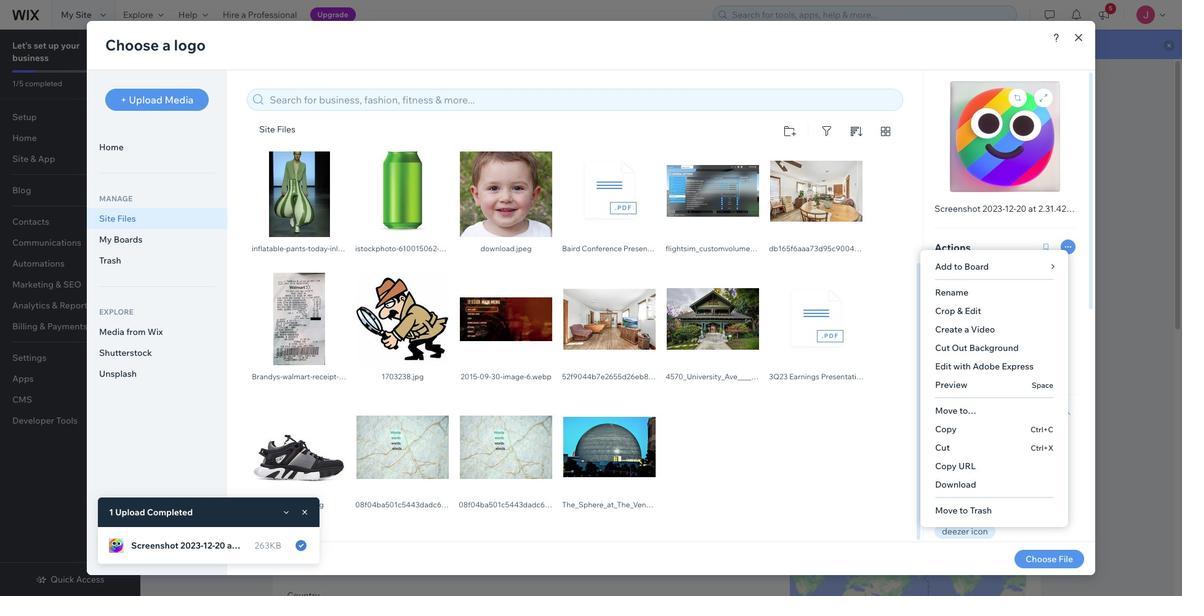 Task type: describe. For each thing, give the bounding box(es) containing it.
x
[[461, 306, 466, 317]]

your inside let's set up your business
[[61, 40, 80, 51]]

on
[[446, 160, 457, 172]]

your
[[287, 160, 308, 172]]

what
[[351, 160, 374, 172]]

image
[[475, 329, 504, 342]]

set
[[34, 40, 46, 51]]

contact
[[355, 417, 403, 433]]

an
[[391, 246, 401, 257]]

matches
[[761, 201, 801, 214]]

info inside button
[[370, 78, 386, 89]]

min.
[[496, 306, 513, 317]]

default
[[287, 470, 321, 483]]

profile
[[287, 144, 322, 158]]

register your business as an llc
[[287, 246, 418, 257]]

1/5 completed
[[12, 79, 62, 88]]

0 vertical spatial a
[[241, 9, 246, 20]]

square
[[577, 295, 605, 306]]

1 100 from the left
[[444, 306, 460, 317]]

register your business as an llc link
[[287, 246, 418, 257]]

1 vertical spatial business info
[[295, 96, 405, 118]]

home
[[12, 132, 37, 143]]

default info
[[287, 470, 340, 483]]

your right matches
[[803, 201, 823, 214]]

1/5
[[12, 79, 23, 88]]

know
[[346, 512, 368, 523]]

name
[[287, 201, 315, 214]]

as
[[380, 246, 389, 257]]

high
[[513, 295, 531, 306]]

business?
[[826, 201, 872, 214]]

home link
[[0, 127, 140, 148]]

sidebar element
[[0, 30, 140, 596]]

let's set up your business
[[12, 40, 80, 63]]

map region
[[790, 553, 1026, 596]]

business inside let's set up your business
[[12, 52, 49, 63]]

(1:1),
[[424, 306, 442, 317]]

location for and
[[272, 417, 326, 433]]

for best results, use a high resolution, square image (1:1), 100 x 100 px min.
[[424, 295, 631, 317]]

logo inside get your own business logo. create logo
[[457, 370, 481, 382]]

more.
[[611, 160, 638, 172]]

a inside for best results, use a high resolution, square image (1:1), 100 x 100 px min.
[[507, 295, 511, 306]]

which category best matches your business?
[[664, 201, 872, 214]]

0 vertical spatial best
[[739, 201, 759, 214]]

quick access button
[[36, 574, 104, 585]]

your right register
[[323, 246, 341, 257]]

can
[[507, 512, 522, 523]]

up
[[48, 40, 59, 51]]

hire
[[223, 9, 239, 20]]

where
[[370, 512, 395, 523]]

business inside button
[[332, 78, 368, 89]]

Enter your business or website type field
[[668, 220, 1008, 241]]

best inside for best results, use a high resolution, square image (1:1), 100 x 100 px min.
[[439, 295, 457, 306]]

settings for settings button
[[272, 78, 306, 89]]

customers
[[302, 512, 344, 523]]

5 button
[[1091, 0, 1118, 30]]

register
[[287, 246, 321, 257]]

5
[[1109, 4, 1113, 12]]

upload
[[439, 329, 473, 342]]

settings link
[[0, 347, 140, 368]]

upload image button
[[424, 325, 519, 347]]

setup link
[[0, 107, 140, 127]]

px
[[485, 306, 494, 317]]

automations link
[[0, 253, 140, 274]]

business inside location let customers know where your business is based, you can add one or multiple locations.
[[416, 512, 452, 523]]

settings button
[[266, 74, 312, 92]]

settings for settings link on the left of page
[[12, 352, 46, 363]]

my site
[[61, 9, 92, 20]]

hire a professional link
[[215, 0, 305, 30]]

your inside get your own business logo. create logo
[[444, 355, 464, 368]]

completed
[[25, 79, 62, 88]]

chat
[[570, 160, 590, 172]]

let's
[[12, 40, 32, 51]]

location and contact info
[[272, 417, 429, 433]]

search
[[460, 160, 490, 172]]

address
[[287, 538, 320, 549]]

multiple
[[569, 512, 602, 523]]

setup
[[12, 111, 37, 123]]

based,
[[462, 512, 489, 523]]

site
[[76, 9, 92, 20]]



Task type: locate. For each thing, give the bounding box(es) containing it.
0 horizontal spatial is
[[342, 160, 349, 172]]

0 vertical spatial info
[[370, 78, 386, 89]]

automations
[[12, 258, 65, 269]]

explore
[[123, 9, 153, 20]]

business down let's
[[12, 52, 49, 63]]

get
[[424, 355, 441, 368]]

business inside get your own business logo. create logo
[[488, 355, 528, 368]]

a right the hire
[[241, 9, 246, 20]]

logo
[[287, 276, 311, 289], [457, 370, 481, 382]]

own
[[466, 355, 486, 368]]

let
[[287, 512, 300, 523]]

0 vertical spatial is
[[342, 160, 349, 172]]

Search for your business address field
[[306, 554, 771, 575]]

0 horizontal spatial and
[[329, 417, 353, 433]]

1 vertical spatial info
[[323, 470, 340, 483]]

see
[[427, 160, 444, 172]]

is
[[342, 160, 349, 172], [454, 512, 460, 523]]

settings
[[272, 78, 306, 89], [12, 352, 46, 363]]

quick access
[[51, 574, 104, 585]]

location
[[272, 417, 326, 433], [287, 499, 325, 510]]

best right for
[[439, 295, 457, 306]]

100 left x
[[444, 306, 460, 317]]

and inside profile your profile is what people will see on search results, invoices, chat and more.
[[592, 160, 609, 172]]

you
[[491, 512, 505, 523]]

logo.
[[530, 355, 553, 368]]

1 horizontal spatial results,
[[492, 160, 526, 172]]

1 horizontal spatial best
[[739, 201, 759, 214]]

will
[[410, 160, 425, 172]]

info right contact
[[406, 417, 429, 433]]

best
[[739, 201, 759, 214], [439, 295, 457, 306]]

business
[[12, 52, 49, 63], [343, 246, 378, 257], [488, 355, 528, 368], [416, 512, 452, 523]]

location up let
[[287, 499, 325, 510]]

1 horizontal spatial logo
[[457, 370, 481, 382]]

people
[[376, 160, 408, 172]]

help button
[[171, 0, 215, 30]]

0 vertical spatial logo
[[287, 276, 311, 289]]

0 horizontal spatial 100
[[444, 306, 460, 317]]

location up default
[[272, 417, 326, 433]]

results, inside for best results, use a high resolution, square image (1:1), 100 x 100 px min.
[[459, 295, 488, 306]]

Describe your business here. What makes it great? Use short catchy text to tell people what you do or offer. text field
[[665, 281, 1026, 368]]

results, left use
[[459, 295, 488, 306]]

upgrade
[[317, 10, 348, 19]]

settings inside button
[[272, 78, 306, 89]]

your right where
[[396, 512, 414, 523]]

best left matches
[[739, 201, 759, 214]]

quick
[[51, 574, 74, 585]]

business info inside button
[[332, 78, 386, 89]]

get your own business logo. create logo
[[424, 355, 553, 382]]

profile your profile is what people will see on search results, invoices, chat and more.
[[287, 144, 638, 172]]

1 horizontal spatial is
[[454, 512, 460, 523]]

0 vertical spatial business
[[332, 78, 368, 89]]

info right default
[[323, 470, 340, 483]]

0 vertical spatial location
[[272, 417, 326, 433]]

1 vertical spatial logo
[[457, 370, 481, 382]]

business left based,
[[416, 512, 452, 523]]

results, right search
[[492, 160, 526, 172]]

100
[[444, 306, 460, 317], [468, 306, 483, 317]]

0 vertical spatial results,
[[492, 160, 526, 172]]

1 horizontal spatial and
[[592, 160, 609, 172]]

professional
[[248, 9, 297, 20]]

0 vertical spatial business info
[[332, 78, 386, 89]]

results, inside profile your profile is what people will see on search results, invoices, chat and more.
[[492, 160, 526, 172]]

info
[[406, 417, 429, 433], [323, 470, 340, 483]]

which
[[664, 201, 693, 214]]

business down image
[[488, 355, 528, 368]]

access
[[76, 574, 104, 585]]

0 vertical spatial settings
[[272, 78, 306, 89]]

business
[[332, 78, 368, 89], [295, 96, 368, 118]]

your
[[61, 40, 80, 51], [803, 201, 823, 214], [323, 246, 341, 257], [444, 355, 464, 368], [396, 512, 414, 523]]

and right chat
[[592, 160, 609, 172]]

info
[[370, 78, 386, 89], [372, 96, 405, 118]]

0 horizontal spatial a
[[241, 9, 246, 20]]

cms
[[12, 394, 32, 405]]

0 horizontal spatial info
[[323, 470, 340, 483]]

1 vertical spatial info
[[372, 96, 405, 118]]

upgrade button
[[310, 7, 356, 22]]

or
[[558, 512, 567, 523]]

a right use
[[507, 295, 511, 306]]

use
[[490, 295, 505, 306]]

location for let
[[287, 499, 325, 510]]

0 vertical spatial and
[[592, 160, 609, 172]]

1 horizontal spatial info
[[406, 417, 429, 433]]

llc
[[403, 246, 418, 257]]

results,
[[492, 160, 526, 172], [459, 295, 488, 306]]

category
[[696, 201, 736, 214]]

resolution,
[[533, 295, 575, 306]]

2 100 from the left
[[468, 306, 483, 317]]

1 vertical spatial is
[[454, 512, 460, 523]]

Type your business name (e.g., Amy's Shoes) field
[[292, 220, 645, 241]]

location let customers know where your business is based, you can add one or multiple locations.
[[287, 499, 642, 523]]

1 horizontal spatial settings
[[272, 78, 306, 89]]

0 vertical spatial info
[[406, 417, 429, 433]]

logo down register
[[287, 276, 311, 289]]

is left what
[[342, 160, 349, 172]]

0 horizontal spatial settings
[[12, 352, 46, 363]]

0 horizontal spatial best
[[439, 295, 457, 306]]

logo down own
[[457, 370, 481, 382]]

is left based,
[[454, 512, 460, 523]]

for
[[424, 295, 438, 306]]

my
[[61, 9, 74, 20]]

1 horizontal spatial a
[[507, 295, 511, 306]]

image
[[606, 295, 631, 306]]

locations.
[[604, 512, 642, 523]]

your up create logo button
[[444, 355, 464, 368]]

and left contact
[[329, 417, 353, 433]]

business info
[[332, 78, 386, 89], [295, 96, 405, 118]]

cms link
[[0, 389, 140, 410]]

settings inside sidebar element
[[12, 352, 46, 363]]

is inside profile your profile is what people will see on search results, invoices, chat and more.
[[342, 160, 349, 172]]

Search for tools, apps, help & more... field
[[728, 6, 1013, 23]]

create logo button
[[424, 369, 481, 384]]

1 vertical spatial best
[[439, 295, 457, 306]]

1 vertical spatial location
[[287, 499, 325, 510]]

upload image
[[439, 329, 504, 342]]

1 vertical spatial and
[[329, 417, 353, 433]]

one
[[541, 512, 556, 523]]

add
[[524, 512, 539, 523]]

business left as
[[343, 246, 378, 257]]

hire a professional
[[223, 9, 297, 20]]

is inside location let customers know where your business is based, you can add one or multiple locations.
[[454, 512, 460, 523]]

business info button
[[326, 74, 392, 92]]

0 horizontal spatial results,
[[459, 295, 488, 306]]

business right settings button
[[332, 78, 368, 89]]

and
[[592, 160, 609, 172], [329, 417, 353, 433]]

your inside location let customers know where your business is based, you can add one or multiple locations.
[[396, 512, 414, 523]]

0 horizontal spatial logo
[[287, 276, 311, 289]]

100 right x
[[468, 306, 483, 317]]

1 vertical spatial a
[[507, 295, 511, 306]]

profile
[[310, 160, 340, 172]]

1 horizontal spatial 100
[[468, 306, 483, 317]]

a
[[241, 9, 246, 20], [507, 295, 511, 306]]

location inside location let customers know where your business is based, you can add one or multiple locations.
[[287, 499, 325, 510]]

1 vertical spatial settings
[[12, 352, 46, 363]]

1 vertical spatial business
[[295, 96, 368, 118]]

help
[[178, 9, 197, 20]]

invoices,
[[528, 160, 567, 172]]

business down business info button
[[295, 96, 368, 118]]

1 vertical spatial results,
[[459, 295, 488, 306]]

create
[[424, 370, 455, 382]]

your right up
[[61, 40, 80, 51]]



Task type: vqa. For each thing, say whether or not it's contained in the screenshot.
option
no



